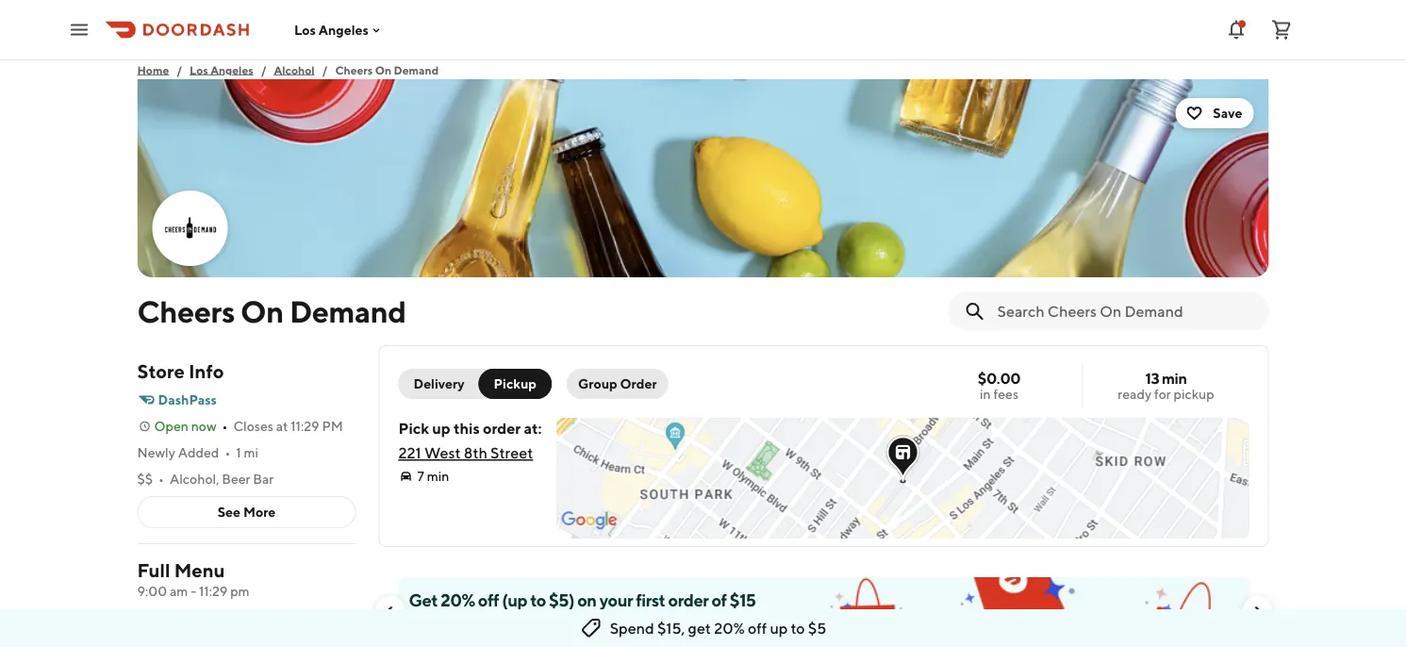Task type: locate. For each thing, give the bounding box(es) containing it.
11:29 inside the full menu 9:00 am - 11:29 pm
[[199, 584, 228, 599]]

2 horizontal spatial /
[[322, 63, 328, 76]]

demand
[[394, 63, 439, 76], [290, 293, 406, 329]]

1 horizontal spatial min
[[1162, 369, 1188, 387]]

in
[[980, 386, 991, 402]]

1 horizontal spatial on
[[375, 63, 392, 76]]

cheers down 'los angeles' popup button
[[335, 63, 373, 76]]

• right the now
[[222, 418, 228, 434]]

1 horizontal spatial /
[[261, 63, 267, 76]]

los right home link
[[190, 63, 208, 76]]

spend
[[610, 619, 655, 637]]

• left 1 at left
[[225, 445, 230, 460]]

pick
[[399, 419, 429, 437]]

0 vertical spatial off
[[478, 590, 499, 610]]

min
[[1162, 369, 1188, 387], [427, 468, 449, 484]]

3 / from the left
[[322, 63, 328, 76]]

see more button
[[138, 497, 355, 527]]

from
[[469, 612, 505, 633]]

$0.00
[[978, 369, 1021, 387]]

$15,
[[658, 619, 685, 637]]

/
[[177, 63, 182, 76], [261, 63, 267, 76], [322, 63, 328, 76]]

see
[[218, 504, 241, 520]]

min inside 13 min ready for pickup
[[1162, 369, 1188, 387]]

/ left 'alcohol' link in the left of the page
[[261, 63, 267, 76]]

1 horizontal spatial order
[[669, 590, 709, 610]]

1 horizontal spatial this
[[508, 612, 535, 633]]

1 horizontal spatial los
[[294, 22, 316, 38]]

angeles
[[319, 22, 369, 38], [211, 63, 254, 76]]

$5
[[808, 619, 827, 637]]

0 horizontal spatial order
[[483, 419, 521, 437]]

20% up more
[[441, 590, 475, 610]]

0 vertical spatial order
[[483, 419, 521, 437]]

off inside get 20% off (up to $5) on your first order of $15 or more from this store.
[[478, 590, 499, 610]]

cheers on demand image
[[137, 79, 1270, 277], [154, 192, 226, 264]]

menu
[[174, 560, 225, 582]]

order
[[483, 419, 521, 437], [669, 590, 709, 610]]

0 horizontal spatial this
[[454, 419, 480, 437]]

cheers
[[335, 63, 373, 76], [137, 293, 235, 329]]

$$ • alcohol, beer bar
[[137, 471, 274, 487]]

0 vertical spatial cheers
[[335, 63, 373, 76]]

pm
[[322, 418, 343, 434]]

see more
[[218, 504, 276, 520]]

/ right home link
[[177, 63, 182, 76]]

0 horizontal spatial los
[[190, 63, 208, 76]]

0 vertical spatial los
[[294, 22, 316, 38]]

order up get
[[669, 590, 709, 610]]

powered by google image
[[562, 511, 618, 530]]

0 vertical spatial angeles
[[319, 22, 369, 38]]

0 vertical spatial min
[[1162, 369, 1188, 387]]

dashpass
[[158, 392, 217, 408]]

newly
[[137, 445, 175, 460]]

11:29 right the -
[[199, 584, 228, 599]]

west
[[425, 444, 461, 462]]

1 vertical spatial min
[[427, 468, 449, 484]]

0 vertical spatial up
[[432, 419, 451, 437]]

open
[[154, 418, 189, 434]]

alcohol,
[[170, 471, 219, 487]]

notification bell image
[[1226, 18, 1248, 41]]

1 horizontal spatial 11:29
[[291, 418, 320, 434]]

open now
[[154, 418, 217, 434]]

0 horizontal spatial angeles
[[211, 63, 254, 76]]

to left $5
[[791, 619, 805, 637]]

to right (up
[[531, 590, 546, 610]]

on
[[375, 63, 392, 76], [241, 293, 284, 329]]

this
[[454, 419, 480, 437], [508, 612, 535, 633]]

/ right 'alcohol' link in the left of the page
[[322, 63, 328, 76]]

order up the street
[[483, 419, 521, 437]]

angeles up home / los angeles / alcohol / cheers on demand
[[319, 22, 369, 38]]

group order button
[[567, 369, 669, 399]]

1 vertical spatial off
[[748, 619, 767, 637]]

this inside get 20% off (up to $5) on your first order of $15 or more from this store.
[[508, 612, 535, 633]]

2 / from the left
[[261, 63, 267, 76]]

1 horizontal spatial 20%
[[714, 619, 745, 637]]

save
[[1214, 105, 1243, 121]]

221
[[399, 444, 422, 462]]

0 vertical spatial this
[[454, 419, 480, 437]]

for
[[1155, 386, 1172, 402]]

1 vertical spatial 11:29
[[199, 584, 228, 599]]

map region
[[364, 237, 1330, 647]]

0 horizontal spatial up
[[432, 419, 451, 437]]

delivery
[[414, 376, 465, 392]]

7
[[418, 468, 424, 484]]

this down (up
[[508, 612, 535, 633]]

20%
[[441, 590, 475, 610], [714, 619, 745, 637]]

pick up this order at: 221 west 8th street
[[399, 419, 542, 462]]

more
[[243, 504, 276, 520]]

1
[[236, 445, 241, 460]]

1 horizontal spatial to
[[791, 619, 805, 637]]

13 min ready for pickup
[[1118, 369, 1215, 402]]

your
[[600, 590, 633, 610]]

1 vertical spatial 20%
[[714, 619, 745, 637]]

•
[[222, 418, 228, 434], [225, 445, 230, 460], [159, 471, 164, 487]]

0 vertical spatial •
[[222, 418, 228, 434]]

los up 'alcohol' link in the left of the page
[[294, 22, 316, 38]]

1 horizontal spatial cheers
[[335, 63, 373, 76]]

1 vertical spatial angeles
[[211, 63, 254, 76]]

this up 221 west 8th street link
[[454, 419, 480, 437]]

cheers up store info
[[137, 293, 235, 329]]

1 horizontal spatial up
[[770, 619, 788, 637]]

off up from
[[478, 590, 499, 610]]

0 horizontal spatial off
[[478, 590, 499, 610]]

closes
[[234, 418, 274, 434]]

0 vertical spatial 20%
[[441, 590, 475, 610]]

min right 13 at the right
[[1162, 369, 1188, 387]]

0 horizontal spatial 11:29
[[199, 584, 228, 599]]

• right $$
[[159, 471, 164, 487]]

min for 7
[[427, 468, 449, 484]]

off down "$15"
[[748, 619, 767, 637]]

7 min
[[418, 468, 449, 484]]

0 horizontal spatial 20%
[[441, 590, 475, 610]]

up left $5
[[770, 619, 788, 637]]

1 vertical spatial order
[[669, 590, 709, 610]]

0 vertical spatial to
[[531, 590, 546, 610]]

newly added • 1 mi
[[137, 445, 259, 460]]

up
[[432, 419, 451, 437], [770, 619, 788, 637]]

20% right get
[[714, 619, 745, 637]]

angeles left 'alcohol' link in the left of the page
[[211, 63, 254, 76]]

0 horizontal spatial to
[[531, 590, 546, 610]]

off
[[478, 590, 499, 610], [748, 619, 767, 637]]

11:29 right at
[[291, 418, 320, 434]]

0 horizontal spatial on
[[241, 293, 284, 329]]

los angeles link
[[190, 60, 254, 79]]

full menu 9:00 am - 11:29 pm
[[137, 560, 250, 599]]

up inside pick up this order at: 221 west 8th street
[[432, 419, 451, 437]]

up up west
[[432, 419, 451, 437]]

1 vertical spatial up
[[770, 619, 788, 637]]

0 horizontal spatial /
[[177, 63, 182, 76]]

1 vertical spatial this
[[508, 612, 535, 633]]

pm
[[230, 584, 250, 599]]

min right '7'
[[427, 468, 449, 484]]

order inside get 20% off (up to $5) on your first order of $15 or more from this store.
[[669, 590, 709, 610]]

0 horizontal spatial min
[[427, 468, 449, 484]]

get 20% off (up to $5) on your first order of $15 or more from this store.
[[409, 590, 756, 633]]

0 horizontal spatial cheers
[[137, 293, 235, 329]]

los angeles
[[294, 22, 369, 38]]

to
[[531, 590, 546, 610], [791, 619, 805, 637]]

11:29
[[291, 418, 320, 434], [199, 584, 228, 599]]

los
[[294, 22, 316, 38], [190, 63, 208, 76]]



Task type: describe. For each thing, give the bounding box(es) containing it.
added
[[178, 445, 219, 460]]

8th
[[464, 444, 488, 462]]

ready
[[1118, 386, 1152, 402]]

more
[[427, 612, 466, 633]]

1 / from the left
[[177, 63, 182, 76]]

order inside pick up this order at: 221 west 8th street
[[483, 419, 521, 437]]

Item Search search field
[[998, 301, 1254, 322]]

get
[[688, 619, 711, 637]]

1 horizontal spatial off
[[748, 619, 767, 637]]

at
[[276, 418, 288, 434]]

pickup
[[494, 376, 537, 392]]

home
[[137, 63, 169, 76]]

0 vertical spatial 11:29
[[291, 418, 320, 434]]

min for 13
[[1162, 369, 1188, 387]]

on
[[578, 590, 597, 610]]

9:00
[[137, 584, 167, 599]]

pickup
[[1174, 386, 1215, 402]]

or
[[409, 612, 424, 633]]

20% inside get 20% off (up to $5) on your first order of $15 or more from this store.
[[441, 590, 475, 610]]

at:
[[524, 419, 542, 437]]

13
[[1146, 369, 1160, 387]]

previous button of carousel image
[[383, 604, 398, 619]]

fees
[[994, 386, 1019, 402]]

store.
[[538, 612, 580, 633]]

home link
[[137, 60, 169, 79]]

group order
[[578, 376, 657, 392]]

0 vertical spatial on
[[375, 63, 392, 76]]

• closes at 11:29 pm
[[222, 418, 343, 434]]

1 vertical spatial to
[[791, 619, 805, 637]]

1 vertical spatial •
[[225, 445, 230, 460]]

0 items, open order cart image
[[1271, 18, 1294, 41]]

bar
[[253, 471, 274, 487]]

order
[[620, 376, 657, 392]]

store
[[137, 360, 185, 383]]

1 vertical spatial cheers
[[137, 293, 235, 329]]

mi
[[244, 445, 259, 460]]

am
[[170, 584, 188, 599]]

1 horizontal spatial angeles
[[319, 22, 369, 38]]

street
[[491, 444, 533, 462]]

store info
[[137, 360, 224, 383]]

$15
[[730, 590, 756, 610]]

los angeles button
[[294, 22, 384, 38]]

now
[[191, 418, 217, 434]]

Delivery radio
[[399, 369, 491, 399]]

0 vertical spatial demand
[[394, 63, 439, 76]]

$5)
[[549, 590, 575, 610]]

(up
[[502, 590, 528, 610]]

to inside get 20% off (up to $5) on your first order of $15 or more from this store.
[[531, 590, 546, 610]]

first
[[636, 590, 666, 610]]

alcohol link
[[274, 60, 315, 79]]

beer
[[222, 471, 251, 487]]

2 vertical spatial •
[[159, 471, 164, 487]]

$$
[[137, 471, 153, 487]]

1 vertical spatial demand
[[290, 293, 406, 329]]

Pickup radio
[[479, 369, 552, 399]]

221 west 8th street link
[[399, 444, 533, 462]]

open menu image
[[68, 18, 91, 41]]

1 vertical spatial los
[[190, 63, 208, 76]]

this inside pick up this order at: 221 west 8th street
[[454, 419, 480, 437]]

home / los angeles / alcohol / cheers on demand
[[137, 63, 439, 76]]

$0.00 in fees
[[978, 369, 1021, 402]]

get
[[409, 590, 438, 610]]

of
[[712, 590, 727, 610]]

order methods option group
[[399, 369, 552, 399]]

spend $15, get 20% off up to $5
[[610, 619, 827, 637]]

save button
[[1176, 98, 1254, 128]]

info
[[189, 360, 224, 383]]

next button of carousel image
[[1251, 604, 1266, 619]]

cheers on demand
[[137, 293, 406, 329]]

-
[[191, 584, 196, 599]]

full
[[137, 560, 170, 582]]

alcohol
[[274, 63, 315, 76]]

group
[[578, 376, 618, 392]]

1 vertical spatial on
[[241, 293, 284, 329]]



Task type: vqa. For each thing, say whether or not it's contained in the screenshot.
Cheers On Demand
yes



